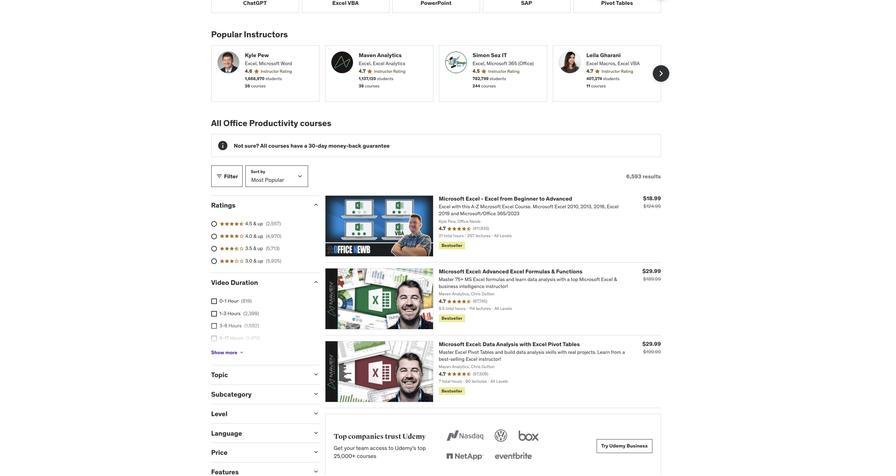Task type: describe. For each thing, give the bounding box(es) containing it.
xsmall image inside "show more" button
[[239, 350, 245, 356]]

(1,470)
[[246, 335, 261, 342]]

excel right -
[[485, 195, 499, 202]]

(4,970)
[[266, 233, 282, 239]]

782,799 students 244 courses
[[473, 76, 507, 89]]

try udemy business
[[602, 443, 648, 449]]

3
[[224, 310, 227, 317]]

instructor for pew
[[261, 69, 279, 74]]

topic button
[[211, 371, 307, 379]]

excel, for kyle
[[245, 60, 258, 67]]

show
[[211, 349, 224, 356]]

6,593
[[627, 173, 642, 180]]

microsoft inside simon sez it excel, microsoft 365 (office)
[[487, 60, 508, 67]]

hours for 3-6 hours
[[229, 323, 242, 329]]

-
[[481, 195, 484, 202]]

excel left the formulas
[[511, 268, 525, 275]]

$29.99 $199.99
[[643, 340, 662, 355]]

& for 4.0
[[254, 233, 257, 239]]

26
[[245, 83, 250, 89]]

1 horizontal spatial to
[[540, 195, 545, 202]]

1 vertical spatial all
[[260, 142, 267, 149]]

& for 3.0
[[254, 258, 257, 264]]

microsoft excel - excel from beginner to advanced
[[439, 195, 573, 202]]

a
[[304, 142, 308, 149]]

excel, for maven
[[359, 60, 372, 67]]

(5,925)
[[266, 258, 282, 264]]

netapp image
[[445, 449, 486, 464]]

0-
[[220, 298, 225, 304]]

3-
[[220, 323, 225, 329]]

instructor rating for simon sez it
[[489, 69, 520, 74]]

nasdaq image
[[445, 428, 486, 443]]

simon sez it excel, microsoft 365 (office)
[[473, 51, 534, 67]]

38
[[359, 83, 364, 89]]

popular instructors element
[[211, 29, 670, 102]]

6,593 results
[[627, 173, 662, 180]]

courses for 26
[[251, 83, 266, 89]]

kyle pew excel, microsoft word
[[245, 51, 292, 67]]

leila gharani excel macros, excel vba
[[587, 51, 640, 67]]

level button
[[211, 410, 307, 418]]

hours for 6-17 hours
[[230, 335, 243, 342]]

courses for all
[[269, 142, 290, 149]]

gharani
[[601, 51, 621, 58]]

$124.99
[[644, 203, 662, 210]]

kyle pew link
[[245, 51, 314, 59]]

video duration button
[[211, 279, 307, 287]]

(819)
[[241, 298, 252, 304]]

students for pew
[[266, 76, 282, 81]]

simon sez it link
[[473, 51, 542, 59]]

(5,713)
[[266, 245, 280, 252]]

instructor for gharani
[[602, 69, 620, 74]]

small image for price
[[313, 449, 320, 456]]

4.7 for leila gharani
[[587, 68, 594, 74]]

0-1 hour (819)
[[220, 298, 252, 304]]

excel, inside simon sez it excel, microsoft 365 (office)
[[473, 60, 486, 67]]

small image inside filter button
[[216, 173, 223, 180]]

filter
[[224, 173, 238, 180]]

1,668,970
[[245, 76, 265, 81]]

small image for subcategory
[[313, 391, 320, 398]]

access
[[370, 445, 388, 452]]

4.6
[[245, 68, 253, 74]]

excel inside maven analytics excel, excel analytics
[[373, 60, 385, 67]]

ratings button
[[211, 201, 307, 210]]

1,668,970 students 26 courses
[[245, 76, 282, 89]]

pivot
[[548, 341, 562, 348]]

6-
[[220, 335, 225, 342]]

courses inside top companies trust udemy get your team access to udemy's top 25,000+ courses
[[357, 452, 377, 459]]

1-
[[220, 310, 224, 317]]

(office)
[[519, 60, 534, 67]]

filter button
[[211, 166, 243, 187]]

not sure? all courses have a 30-day money-back guarantee
[[234, 142, 390, 149]]

rating for simon sez it
[[508, 69, 520, 74]]

students for sez
[[490, 76, 507, 81]]

maven
[[359, 51, 376, 58]]

excel: for advanced
[[466, 268, 482, 275]]

macros,
[[600, 60, 617, 67]]

price
[[211, 449, 228, 457]]

level
[[211, 410, 228, 418]]

6-17 hours (1,470)
[[220, 335, 261, 342]]

pew
[[258, 51, 269, 58]]

hours for 1-3 hours
[[228, 310, 241, 317]]

244
[[473, 83, 481, 89]]

4.0
[[245, 233, 253, 239]]

4.5 for 4.5
[[473, 68, 480, 74]]

17
[[225, 335, 229, 342]]

6
[[225, 323, 228, 329]]

word
[[281, 60, 292, 67]]

xsmall image for 0-
[[211, 299, 217, 304]]

3.5
[[245, 245, 252, 252]]

& for 4.5
[[254, 221, 257, 227]]

17+
[[220, 348, 227, 354]]

$29.99 $189.99
[[643, 268, 662, 282]]

xsmall image for 1-
[[211, 311, 217, 317]]

topic
[[211, 371, 228, 379]]

instructor rating for maven analytics
[[374, 69, 406, 74]]

team
[[356, 445, 369, 452]]

407,274
[[587, 76, 603, 81]]

box image
[[518, 428, 541, 443]]

instructors
[[244, 29, 288, 40]]

up for 4.5 & up
[[258, 221, 263, 227]]

& right the formulas
[[552, 268, 555, 275]]

4.5 & up (2,557)
[[245, 221, 281, 227]]

17+ hours
[[220, 348, 242, 354]]

show more
[[211, 349, 238, 356]]



Task type: locate. For each thing, give the bounding box(es) containing it.
microsoft for microsoft excel: advanced excel formulas & functions
[[439, 268, 465, 275]]

courses
[[251, 83, 266, 89], [365, 83, 380, 89], [482, 83, 496, 89], [592, 83, 606, 89], [300, 118, 332, 129], [269, 142, 290, 149], [357, 452, 377, 459]]

$29.99 up the $199.99
[[643, 340, 662, 347]]

rating down maven analytics link
[[394, 69, 406, 74]]

407,274 students 11 courses
[[587, 76, 620, 89]]

udemy right try on the right bottom
[[610, 443, 626, 449]]

4.7 up 1,137,120
[[359, 68, 366, 74]]

more
[[226, 349, 238, 356]]

formulas
[[526, 268, 551, 275]]

0 vertical spatial xsmall image
[[211, 299, 217, 304]]

courses inside the 407,274 students 11 courses
[[592, 83, 606, 89]]

2 4.7 from the left
[[587, 68, 594, 74]]

all right "sure?"
[[260, 142, 267, 149]]

4.0 & up (4,970)
[[245, 233, 282, 239]]

3.5 & up (5,713)
[[245, 245, 280, 252]]

instructor for analytics
[[374, 69, 393, 74]]

instructor rating down word
[[261, 69, 292, 74]]

microsoft for microsoft excel - excel from beginner to advanced
[[439, 195, 465, 202]]

1,137,120
[[359, 76, 376, 81]]

1 vertical spatial $29.99
[[643, 340, 662, 347]]

excel down maven
[[373, 60, 385, 67]]

4 instructor from the left
[[602, 69, 620, 74]]

xsmall image left 1-
[[211, 311, 217, 317]]

microsoft inside kyle pew excel, microsoft word
[[259, 60, 280, 67]]

& for 3.5
[[254, 245, 257, 252]]

ratings
[[211, 201, 236, 210]]

25,000+
[[334, 452, 356, 459]]

volkswagen image
[[494, 428, 509, 443]]

up
[[258, 221, 263, 227], [258, 233, 263, 239], [258, 245, 263, 252], [258, 258, 263, 264]]

30-
[[309, 142, 318, 149]]

excel, down 'simon'
[[473, 60, 486, 67]]

1 vertical spatial advanced
[[483, 268, 509, 275]]

rating for leila gharani
[[621, 69, 634, 74]]

1
[[225, 298, 227, 304]]

all office productivity courses
[[211, 118, 332, 129]]

hours right 6
[[229, 323, 242, 329]]

xsmall image left 6-
[[211, 336, 217, 342]]

3.0 & up (5,925)
[[245, 258, 282, 264]]

xsmall image
[[211, 324, 217, 329], [211, 336, 217, 342], [239, 350, 245, 356]]

2 excel: from the top
[[466, 341, 482, 348]]

up up 4.0 & up (4,970)
[[258, 221, 263, 227]]

0 horizontal spatial all
[[211, 118, 222, 129]]

0 horizontal spatial excel,
[[245, 60, 258, 67]]

1 horizontal spatial excel,
[[359, 60, 372, 67]]

0 vertical spatial analytics
[[378, 51, 402, 58]]

not
[[234, 142, 244, 149]]

2 vertical spatial xsmall image
[[239, 350, 245, 356]]

all left office
[[211, 118, 222, 129]]

small image for topic
[[313, 371, 320, 378]]

3 instructor rating from the left
[[489, 69, 520, 74]]

students inside 782,799 students 244 courses
[[490, 76, 507, 81]]

get
[[334, 445, 343, 452]]

students inside 1,668,970 students 26 courses
[[266, 76, 282, 81]]

1 horizontal spatial udemy
[[610, 443, 626, 449]]

advanced
[[546, 195, 573, 202], [483, 268, 509, 275]]

microsoft excel: advanced excel formulas & functions
[[439, 268, 583, 275]]

it
[[502, 51, 507, 58]]

2 small image from the top
[[313, 410, 320, 417]]

4 small image from the top
[[313, 449, 320, 456]]

0 vertical spatial all
[[211, 118, 222, 129]]

top
[[418, 445, 426, 452]]

microsoft excel: data analysis with excel pivot tables link
[[439, 341, 580, 348]]

0 horizontal spatial 4.7
[[359, 68, 366, 74]]

(2,399)
[[244, 310, 259, 317]]

1 4.7 from the left
[[359, 68, 366, 74]]

instructor rating down maven analytics excel, excel analytics on the top of the page
[[374, 69, 406, 74]]

courses for 38
[[365, 83, 380, 89]]

excel, inside kyle pew excel, microsoft word
[[245, 60, 258, 67]]

to right the beginner
[[540, 195, 545, 202]]

students for analytics
[[377, 76, 394, 81]]

courses inside 782,799 students 244 courses
[[482, 83, 496, 89]]

excel left -
[[466, 195, 480, 202]]

4 rating from the left
[[621, 69, 634, 74]]

excel down leila gharani link
[[618, 60, 630, 67]]

rating down "365"
[[508, 69, 520, 74]]

0 vertical spatial udemy
[[403, 433, 426, 441]]

& right the 3.5
[[254, 245, 257, 252]]

782,799
[[473, 76, 489, 81]]

hours right 17
[[230, 335, 243, 342]]

2 $29.99 from the top
[[643, 340, 662, 347]]

students for gharani
[[604, 76, 620, 81]]

microsoft excel: data analysis with excel pivot tables
[[439, 341, 580, 348]]

courses for productivity
[[300, 118, 332, 129]]

$29.99
[[643, 268, 662, 275], [643, 340, 662, 347]]

vba
[[631, 60, 640, 67]]

next image
[[656, 68, 667, 79]]

students down macros,
[[604, 76, 620, 81]]

11
[[587, 83, 591, 89]]

1 small image from the top
[[313, 371, 320, 378]]

3 small image from the top
[[313, 430, 320, 436]]

instructor rating for leila gharani
[[602, 69, 634, 74]]

1 vertical spatial analytics
[[386, 60, 406, 67]]

1 vertical spatial 4.5
[[245, 221, 252, 227]]

courses down 1,668,970
[[251, 83, 266, 89]]

1 horizontal spatial all
[[260, 142, 267, 149]]

1 excel: from the top
[[466, 268, 482, 275]]

instructor for sez
[[489, 69, 507, 74]]

courses down 1,137,120
[[365, 83, 380, 89]]

1 instructor from the left
[[261, 69, 279, 74]]

students
[[266, 76, 282, 81], [377, 76, 394, 81], [490, 76, 507, 81], [604, 76, 620, 81]]

small image
[[313, 371, 320, 378], [313, 410, 320, 417], [313, 430, 320, 436], [313, 449, 320, 456], [313, 468, 320, 475]]

$199.99
[[644, 349, 662, 355]]

2 horizontal spatial excel,
[[473, 60, 486, 67]]

1 rating from the left
[[280, 69, 292, 74]]

1 vertical spatial excel:
[[466, 341, 482, 348]]

4.5
[[473, 68, 480, 74], [245, 221, 252, 227]]

3 rating from the left
[[508, 69, 520, 74]]

$29.99 for microsoft excel: advanced excel formulas & functions
[[643, 268, 662, 275]]

1 vertical spatial xsmall image
[[211, 336, 217, 342]]

courses for 244
[[482, 83, 496, 89]]

small image for language
[[313, 430, 320, 436]]

rating down vba
[[621, 69, 634, 74]]

2 excel, from the left
[[359, 60, 372, 67]]

excel, inside maven analytics excel, excel analytics
[[359, 60, 372, 67]]

1 students from the left
[[266, 76, 282, 81]]

4.5 inside carousel element
[[473, 68, 480, 74]]

rating for maven analytics
[[394, 69, 406, 74]]

excel down leila
[[587, 60, 599, 67]]

instructor down macros,
[[602, 69, 620, 74]]

4.7 up 407,274
[[587, 68, 594, 74]]

subcategory button
[[211, 390, 307, 399]]

try
[[602, 443, 609, 449]]

1-3 hours (2,399)
[[220, 310, 259, 317]]

to inside top companies trust udemy get your team access to udemy's top 25,000+ courses
[[389, 445, 394, 452]]

instructor rating down macros,
[[602, 69, 634, 74]]

xsmall image left 0-
[[211, 299, 217, 304]]

your
[[344, 445, 355, 452]]

1 excel, from the left
[[245, 60, 258, 67]]

instructor down maven analytics excel, excel analytics on the top of the page
[[374, 69, 393, 74]]

office
[[224, 118, 248, 129]]

3 instructor from the left
[[489, 69, 507, 74]]

4.5 for 4.5 & up (2,557)
[[245, 221, 252, 227]]

$18.99
[[644, 195, 662, 202]]

udemy up top
[[403, 433, 426, 441]]

1 $29.99 from the top
[[643, 268, 662, 275]]

xsmall image right more
[[239, 350, 245, 356]]

4 students from the left
[[604, 76, 620, 81]]

small image for video duration
[[313, 279, 320, 286]]

students right 782,799
[[490, 76, 507, 81]]

price button
[[211, 449, 307, 457]]

1 vertical spatial xsmall image
[[211, 311, 217, 317]]

rating for kyle pew
[[280, 69, 292, 74]]

up for 4.0 & up
[[258, 233, 263, 239]]

0 vertical spatial xsmall image
[[211, 324, 217, 329]]

students right 1,668,970
[[266, 76, 282, 81]]

students inside 1,137,120 students 38 courses
[[377, 76, 394, 81]]

4.7 for maven analytics
[[359, 68, 366, 74]]

& up 4.0 & up (4,970)
[[254, 221, 257, 227]]

xsmall image left 3-
[[211, 324, 217, 329]]

small image
[[216, 173, 223, 180], [313, 202, 320, 208], [313, 279, 320, 286], [313, 391, 320, 398]]

excel, up 4.6
[[245, 60, 258, 67]]

carousel element
[[211, 45, 670, 102]]

xsmall image
[[211, 299, 217, 304], [211, 311, 217, 317]]

$29.99 for microsoft excel: data analysis with excel pivot tables
[[643, 340, 662, 347]]

1 horizontal spatial advanced
[[546, 195, 573, 202]]

excel,
[[245, 60, 258, 67], [359, 60, 372, 67], [473, 60, 486, 67]]

1 horizontal spatial 4.5
[[473, 68, 480, 74]]

instructor up 782,799 students 244 courses
[[489, 69, 507, 74]]

0 horizontal spatial advanced
[[483, 268, 509, 275]]

xsmall image for 6-
[[211, 336, 217, 342]]

video
[[211, 279, 229, 287]]

have
[[291, 142, 303, 149]]

2 students from the left
[[377, 76, 394, 81]]

with
[[520, 341, 532, 348]]

excel: for data
[[466, 341, 482, 348]]

instructor down kyle pew excel, microsoft word
[[261, 69, 279, 74]]

1 vertical spatial udemy
[[610, 443, 626, 449]]

up for 3.0 & up
[[258, 258, 263, 264]]

top companies trust udemy get your team access to udemy's top 25,000+ courses
[[334, 433, 426, 459]]

4 instructor rating from the left
[[602, 69, 634, 74]]

tables
[[563, 341, 580, 348]]

1 instructor rating from the left
[[261, 69, 292, 74]]

maven analytics excel, excel analytics
[[359, 51, 406, 67]]

0 vertical spatial $29.99
[[643, 268, 662, 275]]

video duration
[[211, 279, 258, 287]]

1 horizontal spatial 4.7
[[587, 68, 594, 74]]

(2,557)
[[266, 221, 281, 227]]

$29.99 up $189.99
[[643, 268, 662, 275]]

courses down team
[[357, 452, 377, 459]]

3 excel, from the left
[[473, 60, 486, 67]]

instructor rating for kyle pew
[[261, 69, 292, 74]]

courses down 782,799
[[482, 83, 496, 89]]

from
[[500, 195, 513, 202]]

0 horizontal spatial to
[[389, 445, 394, 452]]

guarantee
[[363, 142, 390, 149]]

analytics right maven
[[378, 51, 402, 58]]

courses left have
[[269, 142, 290, 149]]

instructor rating
[[261, 69, 292, 74], [374, 69, 406, 74], [489, 69, 520, 74], [602, 69, 634, 74]]

udemy inside top companies trust udemy get your team access to udemy's top 25,000+ courses
[[403, 433, 426, 441]]

excel
[[373, 60, 385, 67], [587, 60, 599, 67], [618, 60, 630, 67], [466, 195, 480, 202], [485, 195, 499, 202], [511, 268, 525, 275], [533, 341, 547, 348]]

0 vertical spatial 4.5
[[473, 68, 480, 74]]

popular instructors
[[211, 29, 288, 40]]

up for 3.5 & up
[[258, 245, 263, 252]]

try udemy business link
[[597, 439, 653, 453]]

duration
[[231, 279, 258, 287]]

xsmall image for 3-
[[211, 324, 217, 329]]

up right 3.0
[[258, 258, 263, 264]]

2 xsmall image from the top
[[211, 311, 217, 317]]

excel right with
[[533, 341, 547, 348]]

2 instructor from the left
[[374, 69, 393, 74]]

rating down word
[[280, 69, 292, 74]]

subcategory
[[211, 390, 252, 399]]

analysis
[[497, 341, 519, 348]]

hours right 3
[[228, 310, 241, 317]]

companies
[[348, 433, 384, 441]]

0 horizontal spatial 4.5
[[245, 221, 252, 227]]

3 students from the left
[[490, 76, 507, 81]]

popular
[[211, 29, 242, 40]]

microsoft excel - excel from beginner to advanced link
[[439, 195, 573, 202]]

4.5 up 4.0
[[245, 221, 252, 227]]

beginner
[[514, 195, 538, 202]]

hours right 17+
[[229, 348, 242, 354]]

courses down 407,274
[[592, 83, 606, 89]]

2 rating from the left
[[394, 69, 406, 74]]

instructor rating down "365"
[[489, 69, 520, 74]]

students right 1,137,120
[[377, 76, 394, 81]]

4.5 up 782,799
[[473, 68, 480, 74]]

instructor
[[261, 69, 279, 74], [374, 69, 393, 74], [489, 69, 507, 74], [602, 69, 620, 74]]

microsoft excel: advanced excel formulas & functions link
[[439, 268, 583, 275]]

hour
[[228, 298, 239, 304]]

up right the 3.5
[[258, 245, 263, 252]]

analytics down maven analytics link
[[386, 60, 406, 67]]

1 vertical spatial to
[[389, 445, 394, 452]]

courses up the 30-
[[300, 118, 332, 129]]

courses inside 1,668,970 students 26 courses
[[251, 83, 266, 89]]

leila
[[587, 51, 599, 58]]

sez
[[491, 51, 501, 58]]

0 horizontal spatial udemy
[[403, 433, 426, 441]]

courses for 11
[[592, 83, 606, 89]]

students inside the 407,274 students 11 courses
[[604, 76, 620, 81]]

& right 4.0
[[254, 233, 257, 239]]

0 vertical spatial advanced
[[546, 195, 573, 202]]

functions
[[557, 268, 583, 275]]

microsoft for microsoft excel: data analysis with excel pivot tables
[[439, 341, 465, 348]]

language button
[[211, 429, 307, 438]]

simon
[[473, 51, 490, 58]]

1 xsmall image from the top
[[211, 299, 217, 304]]

courses inside 1,137,120 students 38 courses
[[365, 83, 380, 89]]

5 small image from the top
[[313, 468, 320, 475]]

small image for level
[[313, 410, 320, 417]]

to down trust
[[389, 445, 394, 452]]

up right 4.0
[[258, 233, 263, 239]]

2 instructor rating from the left
[[374, 69, 406, 74]]

(1,582)
[[245, 323, 259, 329]]

to
[[540, 195, 545, 202], [389, 445, 394, 452]]

& right 3.0
[[254, 258, 257, 264]]

excel, down maven
[[359, 60, 372, 67]]

6,593 results status
[[627, 173, 662, 180]]

eventbrite image
[[494, 449, 534, 464]]

0 vertical spatial to
[[540, 195, 545, 202]]

show more button
[[211, 346, 245, 360]]

small image for ratings
[[313, 202, 320, 208]]

back
[[349, 142, 362, 149]]

day
[[318, 142, 327, 149]]

0 vertical spatial excel:
[[466, 268, 482, 275]]

1,137,120 students 38 courses
[[359, 76, 394, 89]]



Task type: vqa. For each thing, say whether or not it's contained in the screenshot.


